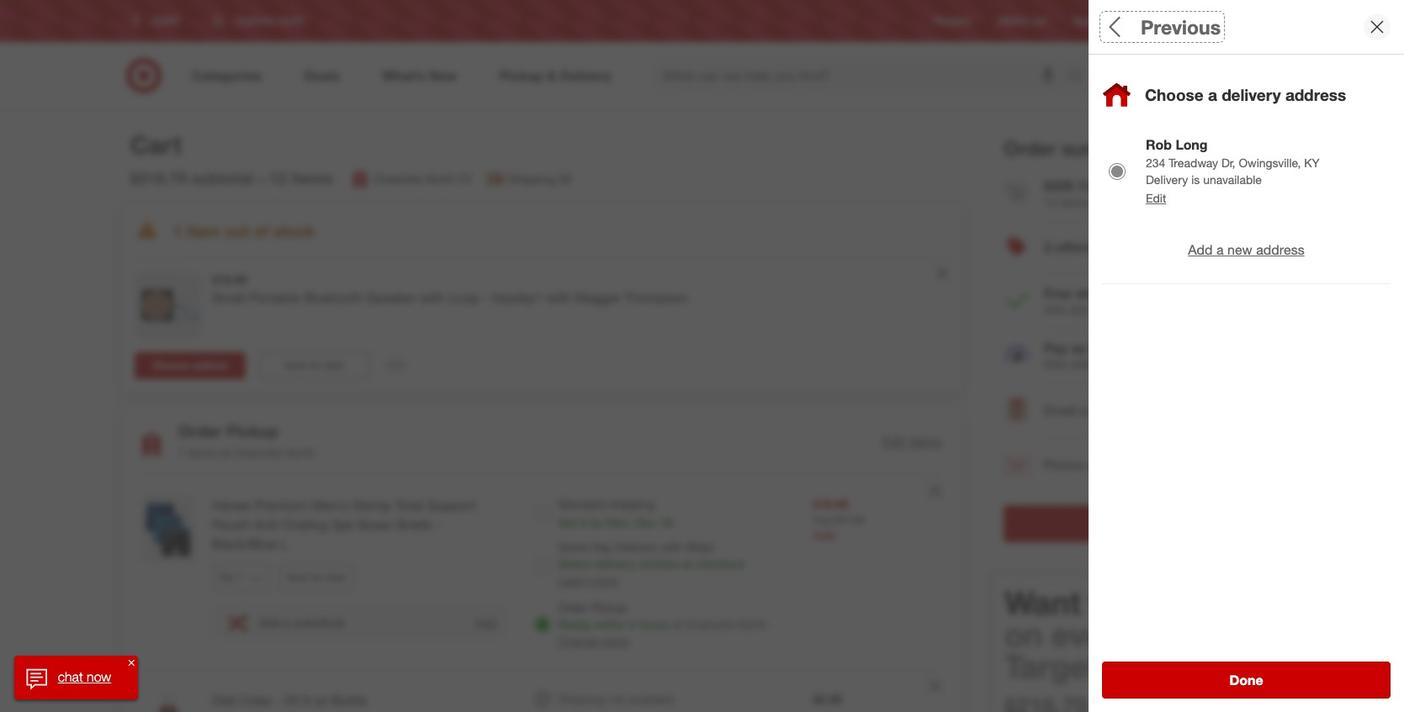 Task type: vqa. For each thing, say whether or not it's contained in the screenshot.
the leftmost in
no



Task type: locate. For each thing, give the bounding box(es) containing it.
with inside "free shipping with $35 orders* (exclusions apply)"
[[1045, 303, 1068, 317]]

0 horizontal spatial as
[[1072, 340, 1087, 357]]

1 vertical spatial for
[[312, 571, 324, 584]]

weekly
[[999, 15, 1031, 27]]

save down portable
[[285, 360, 307, 372]]

delivery inside 'same day delivery with shipt select delivery window at checkout learn more'
[[616, 540, 658, 555]]

0 vertical spatial charlotte
[[374, 172, 422, 186]]

apply)
[[1197, 303, 1229, 317]]

cart item ready to fulfill group containing hanes premium men's xtemp total support pouch anti chafing 3pk boxer briefs - black/blue l
[[121, 477, 963, 671]]

chat now
[[58, 669, 111, 686]]

shipping for standard shipping
[[610, 498, 655, 512]]

2 inside button
[[1045, 239, 1052, 256]]

shipping inside list
[[509, 172, 556, 186]]

0 horizontal spatial charlotte
[[234, 446, 282, 461]]

briefs
[[397, 517, 432, 534]]

2 left hours
[[629, 618, 636, 632]]

total
[[395, 498, 424, 514]]

1 vertical spatial north
[[286, 446, 316, 461]]

1 horizontal spatial as
[[1116, 340, 1131, 357]]

1 vertical spatial delivery
[[1146, 172, 1189, 187]]

0 horizontal spatial shipping
[[610, 498, 655, 512]]

save for later for save for later button to the bottom
[[287, 571, 347, 584]]

pouch
[[212, 517, 250, 534]]

0 vertical spatial -
[[483, 290, 489, 307]]

1 cart item ready to fulfill group from the top
[[121, 477, 963, 671]]

with up window
[[661, 540, 683, 555]]

at inside order pickup ready within 2 hours at charlotte north change store
[[672, 618, 682, 632]]

1 vertical spatial target
[[1005, 648, 1100, 687]]

a left new
[[1217, 242, 1224, 259]]

north down checkout
[[738, 618, 768, 632]]

1 horizontal spatial at
[[672, 618, 682, 632]]

items
[[291, 169, 333, 188], [188, 446, 217, 461]]

0 horizontal spatial 2
[[629, 618, 636, 632]]

add left substitute
[[259, 616, 281, 630]]

0 horizontal spatial pickup
[[226, 422, 278, 441]]

2 vertical spatial order
[[558, 601, 589, 615]]

2 inside order pickup ready within 2 hours at charlotte north change store
[[629, 618, 636, 632]]

2 horizontal spatial order
[[1004, 136, 1057, 160]]

with down 'pay' at the right
[[1045, 358, 1068, 372]]

shipping inside "free shipping with $35 orders* (exclusions apply)"
[[1076, 285, 1131, 302]]

0 horizontal spatial add
[[259, 616, 281, 630]]

2 horizontal spatial -
[[483, 290, 489, 307]]

1 horizontal spatial with
[[547, 290, 572, 307]]

get
[[558, 516, 577, 530]]

shipping (3)
[[509, 172, 572, 186]]

thompson
[[624, 290, 688, 307]]

registry link
[[934, 14, 972, 28]]

choose left options
[[152, 360, 189, 372]]

a inside button
[[1217, 242, 1224, 259]]

0 vertical spatial pickup
[[226, 422, 278, 441]]

0 horizontal spatial shipping
[[509, 172, 556, 186]]

ready
[[558, 618, 592, 632]]

shipping inside cart item ready to fulfill group
[[558, 693, 605, 707]]

0 horizontal spatial day
[[592, 540, 612, 555]]

at right 7 at the left bottom of the page
[[220, 446, 230, 461]]

$19.99 inside $19.99 small portable bluetooth speaker with loop - heyday™ with maggie thompson
[[212, 273, 247, 287]]

0 vertical spatial same
[[1103, 15, 1155, 38]]

edit
[[1146, 191, 1167, 205]]

order up ready at the left
[[558, 601, 589, 615]]

save for later button
[[259, 353, 370, 380], [279, 565, 354, 591]]

1 vertical spatial day
[[592, 540, 612, 555]]

$19.99 up "small"
[[212, 273, 247, 287]]

0 vertical spatial available
[[1097, 239, 1153, 256]]

1 item out of stock
[[173, 221, 315, 240]]

address right new
[[1257, 242, 1305, 259]]

1 horizontal spatial shipping
[[558, 693, 605, 707]]

0 horizontal spatial available
[[629, 693, 674, 707]]

l
[[281, 536, 289, 553]]

store
[[603, 635, 629, 649]]

save for later inside cart item ready to fulfill group
[[287, 571, 347, 584]]

0 vertical spatial shipping
[[1076, 285, 1131, 302]]

0 horizontal spatial choose
[[152, 360, 189, 372]]

save for later down bluetooth
[[285, 360, 345, 372]]

delivery down dec
[[616, 540, 658, 555]]

chat
[[58, 669, 83, 686]]

change store button
[[558, 634, 629, 651]]

0 vertical spatial save for later
[[285, 360, 345, 372]]

select
[[558, 557, 592, 572]]

save for later up substitute
[[287, 571, 347, 584]]

1 horizontal spatial target
[[1141, 15, 1168, 27]]

-
[[483, 290, 489, 307], [436, 517, 441, 534], [275, 693, 280, 709]]

1 vertical spatial order
[[178, 422, 222, 441]]

cart
[[130, 130, 182, 160]]

more
[[591, 574, 619, 588]]

for up substitute
[[312, 571, 324, 584]]

0 horizontal spatial north
[[286, 446, 316, 461]]

2 left offers
[[1045, 239, 1052, 256]]

2 vertical spatial at
[[672, 618, 682, 632]]

0 vertical spatial address
[[1286, 85, 1347, 104]]

0 vertical spatial delivery
[[1222, 85, 1282, 104]]

1 vertical spatial available
[[629, 693, 674, 707]]

order inside order pickup ready within 2 hours at charlotte north change store
[[558, 601, 589, 615]]

treadway
[[1169, 155, 1219, 170]]

shipping up orders*
[[1076, 285, 1131, 302]]

order up 7 at the left bottom of the page
[[178, 422, 222, 441]]

save down l
[[287, 571, 309, 584]]

orders*
[[1094, 303, 1132, 317]]

1 vertical spatial pickup
[[592, 601, 628, 615]]

- right loop
[[483, 290, 489, 307]]

0 horizontal spatial delivery
[[595, 557, 636, 572]]

0 vertical spatial choose
[[1146, 85, 1204, 104]]

small portable bluetooth speaker with loop - heyday&#8482; with maggie thompson image
[[135, 272, 202, 340]]

order for order pickup ready within 2 hours at charlotte north change store
[[558, 601, 589, 615]]

2
[[1045, 239, 1052, 256], [629, 618, 636, 632]]

1 horizontal spatial -
[[436, 517, 441, 534]]

done
[[1230, 673, 1264, 689]]

bluetooth
[[304, 290, 363, 307]]

with down free
[[1045, 303, 1068, 317]]

address up "ky"
[[1286, 85, 1347, 104]]

day inside 'same day delivery with shipt select delivery window at checkout learn more'
[[592, 540, 612, 555]]

add inside "previous" dialog
[[1189, 242, 1213, 259]]

target
[[1141, 15, 1168, 27], [1005, 648, 1100, 687]]

1 horizontal spatial available
[[1097, 239, 1153, 256]]

0 horizontal spatial -
[[275, 693, 280, 709]]

at down the shipt
[[683, 557, 693, 572]]

add a new address button
[[1189, 241, 1305, 260]]

- inside diet coke - 20 fl oz bottle link
[[275, 693, 280, 709]]

delivery down 234
[[1146, 172, 1189, 187]]

add for add a substitute
[[259, 616, 281, 630]]

pickup inside order pickup 7 items at charlotte north
[[226, 422, 278, 441]]

available inside button
[[1097, 239, 1153, 256]]

0 horizontal spatial order
[[178, 422, 222, 441]]

1 horizontal spatial $19.99
[[814, 498, 849, 512]]

not
[[608, 693, 625, 707]]

find
[[1224, 15, 1243, 27]]

1 with from the top
[[1045, 303, 1068, 317]]

1 vertical spatial save for later
[[287, 571, 347, 584]]

order pickup 7 items at charlotte north
[[178, 422, 316, 461]]

1 horizontal spatial same
[[1103, 15, 1155, 38]]

1 vertical spatial charlotte
[[234, 446, 282, 461]]

small portable bluetooth speaker with loop - heyday™ with maggie thompson link
[[212, 289, 919, 308]]

address for choose a delivery address
[[1286, 85, 1347, 104]]

anti
[[254, 517, 278, 534]]

$216.79 subtotal
[[130, 169, 254, 188]]

1 vertical spatial items
[[188, 446, 217, 461]]

1 vertical spatial address
[[1257, 242, 1305, 259]]

north up premium
[[286, 446, 316, 461]]

0 horizontal spatial items
[[188, 446, 217, 461]]

1 horizontal spatial north
[[426, 172, 456, 186]]

message
[[1115, 403, 1170, 419]]

a up treadway
[[1209, 85, 1218, 104]]

a left substitute
[[284, 616, 290, 630]]

same inside 'same day delivery with shipt select delivery window at checkout learn more'
[[558, 540, 589, 555]]

order for order summary
[[1004, 136, 1057, 160]]

later down bluetooth
[[325, 360, 345, 372]]

charlotte up premium
[[234, 446, 282, 461]]

with left loop
[[420, 290, 445, 307]]

1 vertical spatial cart item ready to fulfill group
[[121, 672, 963, 713]]

with
[[1045, 303, 1068, 317], [1045, 358, 1068, 372]]

shipping left (3)
[[509, 172, 556, 186]]

order inside order pickup 7 items at charlotte north
[[178, 422, 222, 441]]

charlotte north (7)
[[374, 172, 472, 186]]

$19.99 for reg
[[814, 498, 849, 512]]

later up substitute
[[327, 571, 347, 584]]

affirm image
[[1006, 346, 1029, 362]]

0 vertical spatial at
[[220, 446, 230, 461]]

dr,
[[1222, 155, 1236, 170]]

1 horizontal spatial order
[[558, 601, 589, 615]]

order left the summary
[[1004, 136, 1057, 160]]

None radio
[[1109, 163, 1126, 180], [535, 506, 552, 523], [535, 692, 552, 709], [1109, 163, 1126, 180], [535, 506, 552, 523], [535, 692, 552, 709]]

2 offers available
[[1045, 239, 1153, 256]]

go back
[[1222, 673, 1273, 689]]

0 vertical spatial items
[[291, 169, 333, 188]]

$19.99 for small
[[212, 273, 247, 287]]

list
[[350, 170, 572, 190]]

- down support
[[436, 517, 441, 534]]

None radio
[[535, 558, 552, 575]]

$19.99
[[212, 273, 247, 287], [814, 498, 849, 512]]

shipping left not
[[558, 693, 605, 707]]

for down bluetooth
[[310, 360, 322, 372]]

2 with from the top
[[1045, 358, 1068, 372]]

2 vertical spatial delivery
[[616, 540, 658, 555]]

delivery right 'circle'
[[1201, 15, 1276, 38]]

1 vertical spatial shipping
[[558, 693, 605, 707]]

$19.99 reg $21.99 sale
[[814, 498, 865, 543]]

target circle link
[[1141, 14, 1197, 28]]

hanes premium men's xtemp total support pouch anti chafing 3pk boxer briefs - black/blue l
[[212, 498, 477, 553]]

later for the top save for later button
[[325, 360, 345, 372]]

every
[[1052, 616, 1135, 655]]

as right low
[[1116, 340, 1131, 357]]

0 horizontal spatial same
[[558, 540, 589, 555]]

boxer
[[358, 517, 393, 534]]

add for add a new address
[[1189, 242, 1213, 259]]

available right not
[[629, 693, 674, 707]]

2 horizontal spatial at
[[683, 557, 693, 572]]

1 horizontal spatial shipping
[[1076, 285, 1131, 302]]

same inside same day delivery dialog
[[1103, 15, 1155, 38]]

as
[[1072, 340, 1087, 357], [1116, 340, 1131, 357]]

charlotte right hours
[[686, 618, 734, 632]]

$19.99 up reg
[[814, 498, 849, 512]]

with left maggie
[[547, 290, 572, 307]]

a for gift
[[1081, 403, 1089, 419]]

back
[[1243, 673, 1273, 689]]

target down want
[[1005, 648, 1100, 687]]

charlotte left '(7)'
[[374, 172, 422, 186]]

$19.99 inside $19.99 reg $21.99 sale
[[814, 498, 849, 512]]

0 vertical spatial $19.99
[[212, 273, 247, 287]]

0 vertical spatial later
[[325, 360, 345, 372]]

1 vertical spatial with
[[1045, 358, 1068, 372]]

available inside cart item ready to fulfill group
[[629, 693, 674, 707]]

redcard link
[[1073, 14, 1114, 28]]

0 vertical spatial for
[[310, 360, 322, 372]]

0 horizontal spatial at
[[220, 446, 230, 461]]

day inside dialog
[[1160, 15, 1196, 38]]

add left new
[[1189, 242, 1213, 259]]

pickup up 'hanes'
[[226, 422, 278, 441]]

delivery up 'owingsville,'
[[1222, 85, 1282, 104]]

same day delivery with shipt select delivery window at checkout learn more
[[558, 540, 745, 588]]

2 vertical spatial charlotte
[[686, 618, 734, 632]]

choose up rob
[[1146, 85, 1204, 104]]

shipping
[[509, 172, 556, 186], [558, 693, 605, 707]]

shipping up mon,
[[610, 498, 655, 512]]

1 horizontal spatial delivery
[[1146, 172, 1189, 187]]

a inside group
[[284, 616, 290, 630]]

north
[[426, 172, 456, 186], [286, 446, 316, 461], [738, 618, 768, 632]]

1 vertical spatial choose
[[152, 360, 189, 372]]

shipt
[[686, 540, 714, 555]]

1 horizontal spatial 2
[[1045, 239, 1052, 256]]

shipping not available
[[558, 693, 674, 707]]

target left 'circle'
[[1141, 15, 1168, 27]]

add left the store pickup radio
[[475, 617, 497, 631]]

2 horizontal spatial with
[[661, 540, 683, 555]]

delivery up more
[[595, 557, 636, 572]]

1 vertical spatial same
[[558, 540, 589, 555]]

free shipping with $35 orders* (exclusions apply)
[[1045, 285, 1229, 317]]

north inside order pickup ready within 2 hours at charlotte north change store
[[738, 618, 768, 632]]

1 vertical spatial shipping
[[610, 498, 655, 512]]

0 vertical spatial shipping
[[509, 172, 556, 186]]

is
[[1192, 172, 1201, 187]]

choose inside button
[[152, 360, 189, 372]]

a left gift
[[1081, 403, 1089, 419]]

(exclusions
[[1135, 303, 1193, 317]]

day for same day delivery
[[1160, 15, 1196, 38]]

north inside order pickup 7 items at charlotte north
[[286, 446, 316, 461]]

as up affirm
[[1072, 340, 1087, 357]]

find stores
[[1224, 15, 1275, 27]]

0 vertical spatial delivery
[[1201, 15, 1276, 38]]

2 vertical spatial north
[[738, 618, 768, 632]]

- inside the hanes premium men's xtemp total support pouch anti chafing 3pk boxer briefs - black/blue l
[[436, 517, 441, 534]]

promo
[[1045, 457, 1084, 474]]

3pk
[[332, 517, 354, 534]]

$19.99 small portable bluetooth speaker with loop - heyday™ with maggie thompson
[[212, 273, 688, 307]]

2 vertical spatial -
[[275, 693, 280, 709]]

address inside button
[[1257, 242, 1305, 259]]

available right offers
[[1097, 239, 1153, 256]]

2 horizontal spatial north
[[738, 618, 768, 632]]

code
[[1088, 457, 1119, 474]]

2 horizontal spatial charlotte
[[686, 618, 734, 632]]

north left '(7)'
[[426, 172, 456, 186]]

rob long 234 treadway dr, owingsville, ky delivery is unavailable edit
[[1146, 136, 1320, 205]]

0 horizontal spatial $19.99
[[212, 273, 247, 287]]

pay
[[1045, 340, 1068, 357]]

choose inside "previous" dialog
[[1146, 85, 1204, 104]]

items right 12 at top
[[291, 169, 333, 188]]

2 horizontal spatial delivery
[[1201, 15, 1276, 38]]

owingsville,
[[1239, 155, 1302, 170]]

0 horizontal spatial target
[[1005, 648, 1100, 687]]

day for same day delivery with shipt select delivery window at checkout learn more
[[592, 540, 612, 555]]

(7)
[[459, 172, 472, 186]]

rob
[[1146, 136, 1173, 153]]

delivery inside 'same day delivery with shipt select delivery window at checkout learn more'
[[595, 557, 636, 572]]

1 horizontal spatial charlotte
[[374, 172, 422, 186]]

low
[[1090, 340, 1113, 357]]

add for add
[[475, 617, 497, 631]]

save for later button up substitute
[[279, 565, 354, 591]]

later inside cart item ready to fulfill group
[[327, 571, 347, 584]]

shipping inside standard shipping get it by mon, dec 18
[[610, 498, 655, 512]]

save for later button down bluetooth
[[259, 353, 370, 380]]

pickup for order pickup ready within 2 hours at charlotte north change store
[[592, 601, 628, 615]]

0 vertical spatial with
[[1045, 303, 1068, 317]]

pickup up within
[[592, 601, 628, 615]]

items right 7 at the left bottom of the page
[[188, 446, 217, 461]]

2 cart item ready to fulfill group from the top
[[121, 672, 963, 713]]

charlotte inside order pickup ready within 2 hours at charlotte north change store
[[686, 618, 734, 632]]

- left '20'
[[275, 693, 280, 709]]

same day delivery
[[1103, 15, 1276, 38]]

1 horizontal spatial choose
[[1146, 85, 1204, 104]]

cart item ready to fulfill group
[[121, 477, 963, 671], [121, 672, 963, 713]]

a
[[1209, 85, 1218, 104], [1217, 242, 1224, 259], [1081, 403, 1089, 419], [284, 616, 290, 630]]

at right hours
[[672, 618, 682, 632]]

delivery inside dialog
[[1201, 15, 1276, 38]]

1 vertical spatial at
[[683, 557, 693, 572]]

1 horizontal spatial day
[[1160, 15, 1196, 38]]

1 vertical spatial later
[[327, 571, 347, 584]]

2 as from the left
[[1116, 340, 1131, 357]]

2 horizontal spatial add
[[1189, 242, 1213, 259]]

0 vertical spatial order
[[1004, 136, 1057, 160]]

same day delivery dialog
[[1089, 0, 1405, 713]]

pickup inside order pickup ready within 2 hours at charlotte north change store
[[592, 601, 628, 615]]

0 vertical spatial 2
[[1045, 239, 1052, 256]]

1 vertical spatial -
[[436, 517, 441, 534]]

hanes premium men&#39;s xtemp total support pouch anti chafing 3pk boxer briefs - black/blue l image
[[135, 497, 202, 564]]

delivery for same day delivery with shipt select delivery window at checkout learn more
[[616, 540, 658, 555]]

1 horizontal spatial add
[[475, 617, 497, 631]]

save for later
[[285, 360, 345, 372], [287, 571, 347, 584]]

1 horizontal spatial delivery
[[1222, 85, 1282, 104]]



Task type: describe. For each thing, give the bounding box(es) containing it.
shipping for shipping (3)
[[509, 172, 556, 186]]

What can we help you find? suggestions appear below search field
[[653, 57, 1072, 94]]

done button
[[1103, 662, 1391, 700]]

add a new address
[[1189, 242, 1305, 259]]

previous button
[[1103, 13, 1223, 40]]

loop
[[449, 290, 480, 307]]

1 vertical spatial save for later button
[[279, 565, 354, 591]]

later for save for later button to the bottom
[[327, 571, 347, 584]]

pay as low as $22/mo. with affirm
[[1045, 340, 1185, 372]]

stores
[[1246, 15, 1275, 27]]

want to on every target run?
[[1005, 584, 1177, 687]]

heyday™
[[492, 290, 543, 307]]

gift
[[1092, 403, 1112, 419]]

1 horizontal spatial items
[[291, 169, 333, 188]]

0 vertical spatial target
[[1141, 15, 1168, 27]]

a for substitute
[[284, 616, 290, 630]]

by
[[590, 516, 603, 530]]

on
[[1005, 616, 1043, 655]]

weekly ad
[[999, 15, 1046, 27]]

new
[[1228, 242, 1253, 259]]

affirm image
[[1004, 343, 1031, 370]]

search button
[[1061, 57, 1101, 98]]

items inside order pickup 7 items at charlotte north
[[188, 446, 217, 461]]

with inside pay as low as $22/mo. with affirm
[[1045, 358, 1068, 372]]

a for new
[[1217, 242, 1224, 259]]

same for same day delivery
[[1103, 15, 1155, 38]]

available for shipping not available
[[629, 693, 674, 707]]

✕
[[128, 658, 135, 668]]

add button
[[474, 616, 498, 632]]

out
[[224, 221, 249, 240]]

redcard
[[1073, 15, 1114, 27]]

choose for choose a delivery address
[[1146, 85, 1204, 104]]

previous dialog
[[1089, 0, 1405, 713]]

edit button
[[1146, 190, 1167, 207]]

search
[[1061, 69, 1101, 86]]

chafing
[[281, 517, 328, 534]]

long
[[1176, 136, 1208, 153]]

0 vertical spatial save for later button
[[259, 353, 370, 380]]

portable
[[249, 290, 300, 307]]

Store pickup radio
[[535, 617, 552, 634]]

7
[[178, 446, 185, 461]]

weekly ad link
[[999, 14, 1046, 28]]

want
[[1005, 584, 1082, 623]]

to
[[1091, 584, 1121, 623]]

same for same day delivery with shipt select delivery window at checkout learn more
[[558, 540, 589, 555]]

at inside 'same day delivery with shipt select delivery window at checkout learn more'
[[683, 557, 693, 572]]

xtemp
[[352, 498, 392, 514]]

available for 2 offers available
[[1097, 239, 1153, 256]]

chat now button
[[14, 657, 138, 700]]

checkout
[[696, 557, 745, 572]]

fl
[[303, 693, 310, 709]]

previous
[[1141, 15, 1221, 38]]

order pickup ready within 2 hours at charlotte north change store
[[558, 601, 768, 649]]

go back button
[[1103, 662, 1391, 700]]

ad
[[1034, 15, 1046, 27]]

12
[[269, 169, 287, 188]]

learn more button
[[558, 573, 619, 590]]

affirm
[[1071, 358, 1102, 372]]

save for later for the top save for later button
[[285, 360, 345, 372]]

✕ button
[[125, 657, 138, 670]]

email a gift message
[[1045, 403, 1170, 419]]

unavailable
[[1204, 172, 1263, 187]]

pickup for order pickup 7 items at charlotte north
[[226, 422, 278, 441]]

hanes
[[212, 498, 251, 514]]

now
[[87, 669, 111, 686]]

a for delivery
[[1209, 85, 1218, 104]]

2 offers available button
[[1004, 221, 1272, 275]]

choose for choose options
[[152, 360, 189, 372]]

small
[[212, 290, 245, 307]]

delivery inside 'rob long 234 treadway dr, owingsville, ky delivery is unavailable edit'
[[1146, 172, 1189, 187]]

order summary
[[1004, 136, 1149, 160]]

standard
[[558, 498, 606, 512]]

1 as from the left
[[1072, 340, 1087, 357]]

0 vertical spatial north
[[426, 172, 456, 186]]

0 horizontal spatial with
[[420, 290, 445, 307]]

$35
[[1071, 303, 1090, 317]]

generic shipt shopper carrying bags image
[[1145, 85, 1349, 316]]

cart item ready to fulfill group containing diet coke - 20 fl oz bottle
[[121, 672, 963, 713]]

hanes premium men's xtemp total support pouch anti chafing 3pk boxer briefs - black/blue l link
[[212, 497, 508, 554]]

charlotte inside order pickup 7 items at charlotte north
[[234, 446, 282, 461]]

premium
[[254, 498, 308, 514]]

sale
[[814, 529, 837, 543]]

order for order pickup 7 items at charlotte north
[[178, 422, 222, 441]]

delivery inside "previous" dialog
[[1222, 85, 1282, 104]]

black/blue
[[212, 536, 277, 553]]

shipping for free shipping
[[1076, 285, 1131, 302]]

email
[[1045, 403, 1078, 419]]

men's
[[312, 498, 349, 514]]

$21.99
[[835, 514, 865, 527]]

at inside order pickup 7 items at charlotte north
[[220, 446, 230, 461]]

support
[[427, 498, 477, 514]]

choose options button
[[135, 353, 246, 380]]

1 vertical spatial save
[[287, 571, 309, 584]]

go
[[1222, 673, 1239, 689]]

standard shipping get it by mon, dec 18
[[558, 498, 673, 530]]

with inside 'same day delivery with shipt select delivery window at checkout learn more'
[[661, 540, 683, 555]]

shipping for shipping not available
[[558, 693, 605, 707]]

choose options
[[152, 360, 228, 372]]

address for add a new address
[[1257, 242, 1305, 259]]

0 vertical spatial save
[[285, 360, 307, 372]]

$22/mo.
[[1135, 340, 1185, 357]]

list containing charlotte north (7)
[[350, 170, 572, 190]]

chat now dialog
[[14, 657, 138, 700]]

- inside $19.99 small portable bluetooth speaker with loop - heyday™ with maggie thompson
[[483, 290, 489, 307]]

delivery for same day delivery
[[1201, 15, 1276, 38]]

subtotal
[[192, 169, 254, 188]]

add a substitute
[[259, 616, 345, 630]]

hours
[[639, 618, 669, 632]]

learn
[[558, 574, 588, 588]]

window
[[639, 557, 680, 572]]

$216.79
[[130, 169, 187, 188]]

it
[[581, 516, 587, 530]]

target inside want to on every target run?
[[1005, 648, 1100, 687]]



